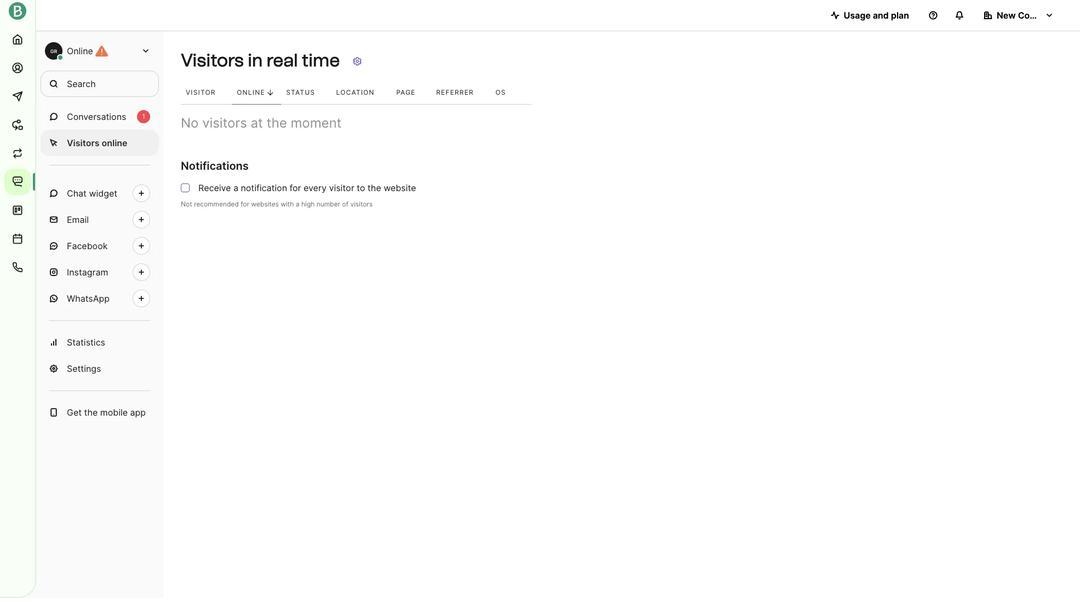 Task type: locate. For each thing, give the bounding box(es) containing it.
visitors for visitors in real time
[[181, 50, 244, 71]]

get the mobile app link
[[41, 400, 159, 426]]

receive a notification for every visitor to the website
[[198, 183, 416, 193]]

a right receive
[[233, 183, 238, 193]]

0 horizontal spatial visitors
[[67, 138, 100, 149]]

0 horizontal spatial a
[[233, 183, 238, 193]]

online
[[67, 45, 93, 56], [237, 88, 265, 96]]

the right the at
[[267, 115, 287, 131]]

a right with
[[296, 200, 300, 208]]

online right gr
[[67, 45, 93, 56]]

and
[[873, 10, 889, 21]]

visitors left the at
[[202, 115, 247, 131]]

visitors down "to"
[[350, 200, 373, 208]]

email link
[[41, 207, 159, 233]]

usage and plan button
[[822, 4, 918, 26]]

real
[[267, 50, 298, 71]]

the right "to"
[[368, 183, 381, 193]]

0 horizontal spatial the
[[84, 407, 98, 418]]

instagram
[[67, 267, 108, 278]]

with
[[281, 200, 294, 208]]

not recommended for websites with a high number of visitors
[[181, 200, 373, 208]]

for up with
[[290, 183, 301, 193]]

1 horizontal spatial a
[[296, 200, 300, 208]]

0 vertical spatial a
[[233, 183, 238, 193]]

0 horizontal spatial online
[[67, 45, 93, 56]]

for
[[290, 183, 301, 193], [241, 200, 249, 208]]

status
[[286, 88, 315, 96]]

1 vertical spatial a
[[296, 200, 300, 208]]

0 vertical spatial visitors
[[181, 50, 244, 71]]

no
[[181, 115, 199, 131]]

a
[[233, 183, 238, 193], [296, 200, 300, 208]]

website
[[384, 183, 416, 193]]

0 vertical spatial visitors
[[202, 115, 247, 131]]

visitors online
[[67, 138, 127, 149]]

receive
[[198, 183, 231, 193]]

for left websites
[[241, 200, 249, 208]]

statistics link
[[41, 329, 159, 356]]

1 vertical spatial for
[[241, 200, 249, 208]]

app
[[130, 407, 146, 418]]

1 horizontal spatial visitors
[[181, 50, 244, 71]]

search link
[[41, 71, 159, 97]]

2 horizontal spatial the
[[368, 183, 381, 193]]

referrer button
[[431, 81, 491, 104]]

number
[[317, 200, 340, 208]]

visitors
[[202, 115, 247, 131], [350, 200, 373, 208]]

widget
[[89, 188, 117, 199]]

1 horizontal spatial online
[[237, 88, 265, 96]]

1 horizontal spatial the
[[267, 115, 287, 131]]

new
[[997, 10, 1016, 21]]

status button
[[281, 81, 331, 104]]

company
[[1018, 10, 1059, 21]]

usage and plan
[[844, 10, 909, 21]]

every
[[304, 183, 327, 193]]

the
[[267, 115, 287, 131], [368, 183, 381, 193], [84, 407, 98, 418]]

1 horizontal spatial visitors
[[350, 200, 373, 208]]

1
[[142, 112, 145, 121]]

visitors up visitor button
[[181, 50, 244, 71]]

1 vertical spatial the
[[368, 183, 381, 193]]

1 vertical spatial online
[[237, 88, 265, 96]]

time
[[302, 50, 340, 71]]

settings link
[[41, 356, 159, 382]]

0 vertical spatial online
[[67, 45, 93, 56]]

the right get
[[84, 407, 98, 418]]

instagram link
[[41, 259, 159, 286]]

visitors down conversations
[[67, 138, 100, 149]]

0 vertical spatial the
[[267, 115, 287, 131]]

online up the at
[[237, 88, 265, 96]]

not
[[181, 200, 192, 208]]

location
[[336, 88, 375, 96]]

websites
[[251, 200, 279, 208]]

whatsapp link
[[41, 286, 159, 312]]

0 horizontal spatial visitors
[[202, 115, 247, 131]]

visitors for visitors online
[[67, 138, 100, 149]]

get the mobile app
[[67, 407, 146, 418]]

get
[[67, 407, 82, 418]]

visitors
[[181, 50, 244, 71], [67, 138, 100, 149]]

of
[[342, 200, 349, 208]]

notification
[[241, 183, 287, 193]]

visitor
[[186, 88, 216, 96]]

1 horizontal spatial for
[[290, 183, 301, 193]]

new company
[[997, 10, 1059, 21]]

1 vertical spatial visitors
[[67, 138, 100, 149]]

chat
[[67, 188, 87, 199]]

no visitors at the moment
[[181, 115, 342, 131]]

0 vertical spatial for
[[290, 183, 301, 193]]

2 vertical spatial the
[[84, 407, 98, 418]]



Task type: describe. For each thing, give the bounding box(es) containing it.
whatsapp
[[67, 293, 110, 304]]

facebook
[[67, 241, 108, 252]]

email
[[67, 214, 89, 225]]

online button
[[232, 81, 281, 104]]

conversations
[[67, 111, 126, 122]]

notifications
[[181, 159, 249, 173]]

new company button
[[975, 4, 1063, 26]]

to
[[357, 183, 365, 193]]

in
[[248, 50, 263, 71]]

os button
[[491, 81, 521, 104]]

at
[[251, 115, 263, 131]]

plan
[[891, 10, 909, 21]]

visitor
[[329, 183, 354, 193]]

1 vertical spatial visitors
[[350, 200, 373, 208]]

page button
[[391, 81, 431, 104]]

usage
[[844, 10, 871, 21]]

high
[[301, 200, 315, 208]]

settings
[[67, 363, 101, 374]]

location button
[[331, 81, 391, 104]]

statistics
[[67, 337, 105, 348]]

chat widget
[[67, 188, 117, 199]]

online inside button
[[237, 88, 265, 96]]

page
[[396, 88, 416, 96]]

search
[[67, 78, 96, 89]]

chat widget link
[[41, 180, 159, 207]]

moment
[[291, 115, 342, 131]]

visitors online link
[[41, 130, 159, 156]]

0 horizontal spatial for
[[241, 200, 249, 208]]

online
[[102, 138, 127, 149]]

os
[[496, 88, 506, 96]]

gr
[[50, 48, 57, 54]]

visitors in real time
[[181, 50, 340, 71]]

referrer
[[436, 88, 474, 96]]

mobile
[[100, 407, 128, 418]]

facebook link
[[41, 233, 159, 259]]

visitor button
[[181, 81, 232, 104]]

recommended
[[194, 200, 239, 208]]



Task type: vqa. For each thing, say whether or not it's contained in the screenshot.
profile
no



